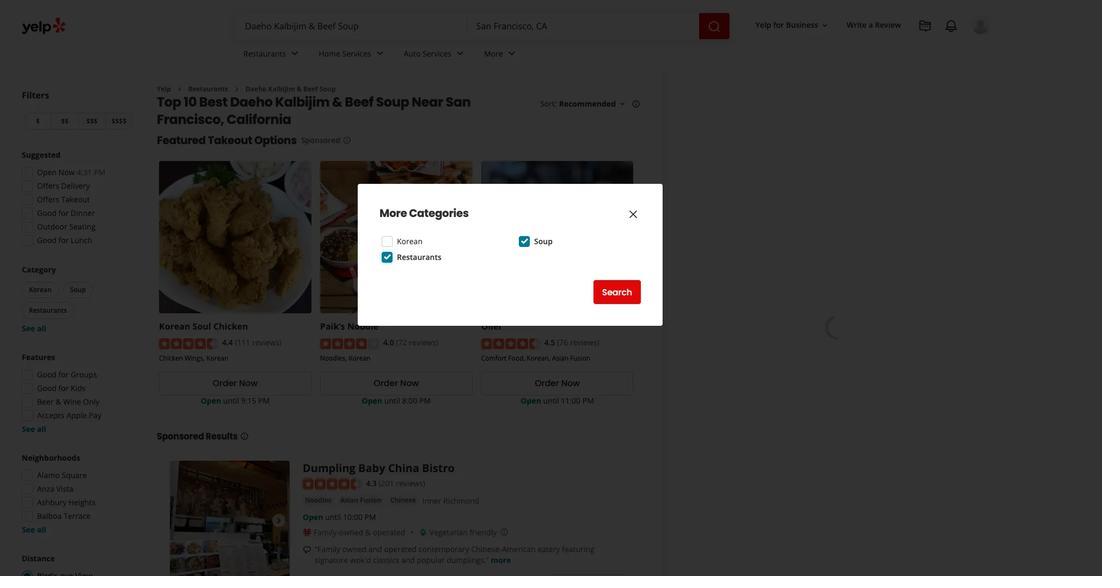 Task type: locate. For each thing, give the bounding box(es) containing it.
daeho inside top 10 best daeho kalbijim & beef soup near san francisco, california
[[230, 93, 273, 111]]

restaurants down korean button
[[29, 306, 67, 315]]

1 vertical spatial see
[[22, 424, 35, 435]]

soul
[[193, 321, 211, 333]]

see all button down accepts
[[22, 424, 46, 435]]

0 horizontal spatial 24 chevron down v2 image
[[373, 47, 386, 60]]

services right "home"
[[342, 48, 371, 59]]

for for lunch
[[58, 235, 69, 246]]

all down accepts
[[37, 424, 46, 435]]

1 vertical spatial and
[[401, 556, 415, 566]]

vegetarian
[[430, 528, 468, 538]]

korean up 4.4 star rating image
[[159, 321, 190, 333]]

order up open until 11:00 pm
[[535, 378, 559, 390]]

order now up open until 11:00 pm
[[535, 378, 580, 390]]

24 chevron down v2 image inside home services link
[[373, 47, 386, 60]]

pm right 4:31
[[94, 167, 105, 178]]

0 horizontal spatial yelp
[[157, 84, 171, 94]]

$$$$
[[112, 117, 127, 126]]

restaurants down more categories
[[397, 252, 442, 263]]

0 horizontal spatial takeout
[[61, 194, 90, 205]]

home
[[319, 48, 340, 59]]

1 horizontal spatial yelp
[[756, 20, 772, 30]]

1 horizontal spatial fusion
[[570, 354, 591, 363]]

offers for offers delivery
[[37, 181, 59, 191]]

auto
[[404, 48, 421, 59]]

yelp for yelp link
[[157, 84, 171, 94]]

beef inside top 10 best daeho kalbijim & beef soup near san francisco, california
[[345, 93, 374, 111]]

for inside button
[[774, 20, 784, 30]]

0 vertical spatial and
[[369, 545, 382, 555]]

services right auto
[[423, 48, 452, 59]]

see up "neighborhoods"
[[22, 424, 35, 435]]

1 horizontal spatial order now
[[535, 378, 580, 390]]

food,
[[508, 354, 525, 363]]

open for paik's noodle
[[362, 396, 382, 406]]

chicken
[[213, 321, 248, 333], [159, 354, 183, 363]]

2 horizontal spatial 24 chevron down v2 image
[[505, 47, 518, 60]]

1 vertical spatial all
[[37, 424, 46, 435]]

1 horizontal spatial services
[[423, 48, 452, 59]]

2 order now link from the left
[[320, 372, 473, 396]]

pm for korean soul chicken
[[258, 396, 270, 406]]

korean,
[[527, 354, 550, 363]]

good for good for kids
[[37, 383, 56, 394]]

now up 11:00
[[561, 378, 580, 390]]

now
[[59, 167, 75, 178], [239, 378, 258, 390], [400, 378, 419, 390], [561, 378, 580, 390]]

0 vertical spatial see
[[22, 324, 35, 334]]

1 order from the left
[[213, 378, 237, 390]]

for down good for groups
[[58, 383, 69, 394]]

order inside noodles, korean order now
[[374, 378, 398, 390]]

distance option group
[[19, 554, 135, 577]]

2 order from the left
[[374, 378, 398, 390]]

3 order from the left
[[535, 378, 559, 390]]

0 horizontal spatial chicken
[[159, 354, 183, 363]]

0 horizontal spatial services
[[342, 48, 371, 59]]

pm right 9:15
[[258, 396, 270, 406]]

group containing suggested
[[19, 150, 135, 249]]

1 vertical spatial sponsored
[[157, 431, 204, 443]]

1 vertical spatial offers
[[37, 194, 59, 205]]

until
[[223, 396, 239, 406], [384, 396, 400, 406], [543, 396, 559, 406], [325, 513, 341, 523]]

16 info v2 image
[[632, 100, 641, 109], [343, 136, 351, 145], [240, 432, 249, 441]]

home services link
[[310, 39, 395, 71]]

1 order now link from the left
[[159, 372, 311, 396]]

until for korean soul chicken
[[223, 396, 239, 406]]

2 see all from the top
[[22, 424, 46, 435]]

2 all from the top
[[37, 424, 46, 435]]

kalbijim inside top 10 best daeho kalbijim & beef soup near san francisco, california
[[275, 93, 330, 111]]

asian up 10:00
[[340, 496, 358, 506]]

3 see from the top
[[22, 525, 35, 535]]

offers up offers takeout
[[37, 181, 59, 191]]

0 vertical spatial 16 info v2 image
[[632, 100, 641, 109]]

10
[[184, 93, 197, 111]]

fusion down 4.5 (76 reviews)
[[570, 354, 591, 363]]

open left 11:00
[[521, 396, 541, 406]]

see all down restaurants button
[[22, 324, 46, 334]]

popular
[[417, 556, 445, 566]]

delivery
[[61, 181, 90, 191]]

chinese button
[[388, 496, 418, 507]]

baby
[[358, 461, 385, 476]]

family-
[[314, 528, 339, 538]]

see all for alamo
[[22, 525, 46, 535]]

order now link down (72
[[320, 372, 473, 396]]

user actions element
[[747, 14, 1006, 81]]

$$ button
[[51, 113, 78, 130]]

for down outdoor seating
[[58, 235, 69, 246]]

asian inside button
[[340, 496, 358, 506]]

restaurants left 16 chevron right v2 image
[[188, 84, 228, 94]]

options
[[254, 133, 297, 148]]

good for kids
[[37, 383, 86, 394]]

3 see all button from the top
[[22, 525, 46, 535]]

korean inside noodles, korean order now
[[349, 354, 371, 363]]

2 see from the top
[[22, 424, 35, 435]]

sponsored
[[301, 135, 340, 146], [157, 431, 204, 443]]

0 horizontal spatial order now link
[[159, 372, 311, 396]]

korean soul chicken link
[[159, 321, 248, 333]]

reviews) right (72
[[409, 338, 438, 348]]

featuring
[[562, 545, 595, 555]]

16 info v2 image down business categories element
[[632, 100, 641, 109]]

1 services from the left
[[342, 48, 371, 59]]

2 vertical spatial see all
[[22, 525, 46, 535]]

order now for ollei
[[535, 378, 580, 390]]

yelp inside button
[[756, 20, 772, 30]]

0 horizontal spatial order now
[[213, 378, 258, 390]]

now up 8:00
[[400, 378, 419, 390]]

see for alamo square
[[22, 525, 35, 535]]

and right classics at the left of the page
[[401, 556, 415, 566]]

0 vertical spatial more
[[484, 48, 503, 59]]

2 vertical spatial see
[[22, 525, 35, 535]]

takeout for offers
[[61, 194, 90, 205]]

chicken down 4.4 star rating image
[[159, 354, 183, 363]]

see all for good
[[22, 424, 46, 435]]

1 vertical spatial asian
[[340, 496, 358, 506]]

good down outdoor
[[37, 235, 56, 246]]

order now link down (111
[[159, 372, 311, 396]]

4.4
[[222, 338, 233, 348]]

korean down category
[[29, 285, 52, 295]]

seating
[[69, 222, 96, 232]]

owned for "family
[[342, 545, 367, 555]]

0 horizontal spatial order
[[213, 378, 237, 390]]

owned inside "family owned and operated contemporary chinese-american eatery featuring signature wok'd classics and popular dumplings."
[[342, 545, 367, 555]]

1 horizontal spatial order now link
[[320, 372, 473, 396]]

2 services from the left
[[423, 48, 452, 59]]

kids
[[71, 383, 86, 394]]

takeout
[[208, 133, 252, 148], [61, 194, 90, 205]]

good
[[37, 208, 56, 218], [37, 235, 56, 246], [37, 370, 56, 380], [37, 383, 56, 394]]

takeout down california
[[208, 133, 252, 148]]

operated inside "family owned and operated contemporary chinese-american eatery featuring signature wok'd classics and popular dumplings."
[[384, 545, 417, 555]]

bistro
[[422, 461, 455, 476]]

daeho
[[246, 84, 267, 94], [230, 93, 273, 111]]

1 horizontal spatial order
[[374, 378, 398, 390]]

restaurants left 24 chevron down v2 image
[[243, 48, 286, 59]]

1 vertical spatial restaurants link
[[188, 84, 228, 94]]

1 offers from the top
[[37, 181, 59, 191]]

takeout for featured
[[208, 133, 252, 148]]

order now link down korean,
[[481, 372, 634, 396]]

california
[[227, 111, 291, 129]]

16 chevron down v2 image
[[821, 21, 830, 30]]

3 good from the top
[[37, 370, 56, 380]]

open until 10:00 pm
[[303, 513, 376, 523]]

see down restaurants button
[[22, 324, 35, 334]]

richmond
[[443, 496, 479, 507]]

san
[[446, 93, 471, 111]]

0 horizontal spatial and
[[369, 545, 382, 555]]

order now up "open until 9:15 pm"
[[213, 378, 258, 390]]

offers down offers delivery
[[37, 194, 59, 205]]

all for alamo square
[[37, 525, 46, 535]]

0 vertical spatial see all button
[[22, 324, 46, 334]]

soup
[[320, 84, 336, 94], [376, 93, 409, 111], [534, 236, 553, 247], [70, 285, 86, 295]]

group
[[19, 150, 135, 249], [20, 265, 135, 334], [19, 352, 135, 435], [19, 453, 135, 536]]

0 horizontal spatial beef
[[303, 84, 318, 94]]

korean down more categories
[[397, 236, 423, 247]]

francisco,
[[157, 111, 224, 129]]

1 vertical spatial see all
[[22, 424, 46, 435]]

kalbijim down 24 chevron down v2 image
[[268, 84, 295, 94]]

offers takeout
[[37, 194, 90, 205]]

square
[[62, 471, 87, 481]]

fusion down 4.3
[[360, 496, 382, 506]]

3 all from the top
[[37, 525, 46, 535]]

auto services link
[[395, 39, 476, 71]]

sponsored left results
[[157, 431, 204, 443]]

alamo square
[[37, 471, 87, 481]]

offers delivery
[[37, 181, 90, 191]]

2 horizontal spatial order
[[535, 378, 559, 390]]

good for good for lunch
[[37, 235, 56, 246]]

owned
[[339, 528, 363, 538], [342, 545, 367, 555]]

daeho right best
[[230, 93, 273, 111]]

24 chevron down v2 image for auto services
[[454, 47, 467, 60]]

all down the balboa
[[37, 525, 46, 535]]

chinese-
[[471, 545, 502, 555]]

$
[[36, 117, 40, 126]]

takeout down delivery
[[61, 194, 90, 205]]

good up outdoor
[[37, 208, 56, 218]]

1 horizontal spatial takeout
[[208, 133, 252, 148]]

1 good from the top
[[37, 208, 56, 218]]

open
[[37, 167, 57, 178], [201, 396, 221, 406], [362, 396, 382, 406], [521, 396, 541, 406], [303, 513, 323, 523]]

order now for korean soul chicken
[[213, 378, 258, 390]]

order up "open until 9:15 pm"
[[213, 378, 237, 390]]

2 vertical spatial 16 info v2 image
[[240, 432, 249, 441]]

accepts apple pay
[[37, 411, 101, 421]]

write a review
[[847, 20, 901, 30]]

for for groups
[[58, 370, 69, 380]]

1 vertical spatial see all button
[[22, 424, 46, 435]]

16 info v2 image right results
[[240, 432, 249, 441]]

reviews) right "(76"
[[570, 338, 600, 348]]

1 horizontal spatial beef
[[345, 93, 374, 111]]

pm right 10:00
[[365, 513, 376, 523]]

offers for offers takeout
[[37, 194, 59, 205]]

paik's noodle link
[[320, 321, 379, 333]]

sponsored results
[[157, 431, 238, 443]]

None search field
[[236, 13, 732, 39]]

0 horizontal spatial more
[[380, 206, 407, 221]]

2 horizontal spatial 16 info v2 image
[[632, 100, 641, 109]]

restaurants link up daeho kalbijim & beef soup link
[[235, 39, 310, 71]]

0 vertical spatial see all
[[22, 324, 46, 334]]

1 vertical spatial fusion
[[360, 496, 382, 506]]

see all down accepts
[[22, 424, 46, 435]]

4.5 star rating image
[[481, 339, 540, 350]]

apple
[[66, 411, 87, 421]]

until left 8:00
[[384, 396, 400, 406]]

services
[[342, 48, 371, 59], [423, 48, 452, 59]]

0 horizontal spatial fusion
[[360, 496, 382, 506]]

see up distance
[[22, 525, 35, 535]]

asian down "(76"
[[552, 354, 569, 363]]

until left 11:00
[[543, 396, 559, 406]]

comfort
[[481, 354, 507, 363]]

0 horizontal spatial sponsored
[[157, 431, 204, 443]]

suggested
[[22, 150, 61, 160]]

soup inside more categories dialog
[[534, 236, 553, 247]]

1 horizontal spatial restaurants link
[[235, 39, 310, 71]]

3 order now link from the left
[[481, 372, 634, 396]]

pm right 8:00
[[419, 396, 431, 406]]

more inside business categories element
[[484, 48, 503, 59]]

until left 9:15
[[223, 396, 239, 406]]

1 see from the top
[[22, 324, 35, 334]]

0 vertical spatial sponsored
[[301, 135, 340, 146]]

4 good from the top
[[37, 383, 56, 394]]

1 horizontal spatial asian
[[552, 354, 569, 363]]

sponsored down top 10 best daeho kalbijim & beef soup near san francisco, california
[[301, 135, 340, 146]]

vegetarian friendly
[[430, 528, 497, 538]]

1 order now from the left
[[213, 378, 258, 390]]

featured
[[157, 133, 206, 148]]

0 vertical spatial operated
[[373, 528, 405, 538]]

1 vertical spatial owned
[[342, 545, 367, 555]]

korean soul chicken
[[159, 321, 248, 333]]

24 chevron down v2 image inside more link
[[505, 47, 518, 60]]

0 vertical spatial yelp
[[756, 20, 772, 30]]

0 horizontal spatial 16 info v2 image
[[240, 432, 249, 441]]

restaurants link left 16 chevron right v2 image
[[188, 84, 228, 94]]

16 info v2 image down top 10 best daeho kalbijim & beef soup near san francisco, california
[[343, 136, 351, 145]]

see all button for alamo square
[[22, 525, 46, 535]]

see all button down the balboa
[[22, 525, 46, 535]]

2 order now from the left
[[535, 378, 580, 390]]

order now
[[213, 378, 258, 390], [535, 378, 580, 390]]

4.4 (111 reviews)
[[222, 338, 282, 348]]

operated for &
[[373, 528, 405, 538]]

fusion
[[570, 354, 591, 363], [360, 496, 382, 506]]

home services
[[319, 48, 371, 59]]

open down suggested
[[37, 167, 57, 178]]

reviews) down china
[[396, 479, 425, 489]]

more link
[[491, 556, 511, 566]]

owned up wok'd
[[342, 545, 367, 555]]

16 info v2 image for featured takeout options
[[343, 136, 351, 145]]

1 horizontal spatial and
[[401, 556, 415, 566]]

1 horizontal spatial chicken
[[213, 321, 248, 333]]

for down offers takeout
[[58, 208, 69, 218]]

0 vertical spatial owned
[[339, 528, 363, 538]]

noodles,
[[320, 354, 347, 363]]

& up wok'd
[[365, 528, 371, 538]]

0 vertical spatial takeout
[[208, 133, 252, 148]]

good down features on the left of the page
[[37, 370, 56, 380]]

order now link for noodle
[[320, 372, 473, 396]]

3 see all from the top
[[22, 525, 46, 535]]

search
[[602, 286, 632, 299]]

accepts
[[37, 411, 64, 421]]

soup inside button
[[70, 285, 86, 295]]

&
[[297, 84, 302, 94], [332, 93, 342, 111], [56, 397, 61, 407], [365, 528, 371, 538]]

open until 11:00 pm
[[521, 396, 594, 406]]

previous image
[[174, 515, 187, 528]]

daeho right 16 chevron right v2 image
[[246, 84, 267, 94]]

24 chevron down v2 image for home services
[[373, 47, 386, 60]]

2 vertical spatial see all button
[[22, 525, 46, 535]]

1 24 chevron down v2 image from the left
[[373, 47, 386, 60]]

4:31
[[77, 167, 92, 178]]

korean down 4 star rating image
[[349, 354, 371, 363]]

1 vertical spatial more
[[380, 206, 407, 221]]

1 vertical spatial yelp
[[157, 84, 171, 94]]

& inside top 10 best daeho kalbijim & beef soup near san francisco, california
[[332, 93, 342, 111]]

0 horizontal spatial restaurants link
[[188, 84, 228, 94]]

3 24 chevron down v2 image from the left
[[505, 47, 518, 60]]

1 vertical spatial takeout
[[61, 194, 90, 205]]

projects image
[[919, 20, 932, 33]]

pm right 11:00
[[583, 396, 594, 406]]

owned down 10:00
[[339, 528, 363, 538]]

order up the open until 8:00 pm
[[374, 378, 398, 390]]

chicken up 4.4
[[213, 321, 248, 333]]

korean down 4.4
[[206, 354, 228, 363]]

balboa
[[37, 511, 62, 522]]

2 vertical spatial all
[[37, 525, 46, 535]]

& down "home"
[[332, 93, 342, 111]]

yelp
[[756, 20, 772, 30], [157, 84, 171, 94]]

0 vertical spatial offers
[[37, 181, 59, 191]]

"family
[[315, 545, 340, 555]]

and up classics at the left of the page
[[369, 545, 382, 555]]

2 see all button from the top
[[22, 424, 46, 435]]

9:15
[[241, 396, 256, 406]]

1 see all from the top
[[22, 324, 46, 334]]

good up beer
[[37, 383, 56, 394]]

american
[[502, 545, 536, 555]]

0 vertical spatial all
[[37, 324, 46, 334]]

2 offers from the top
[[37, 194, 59, 205]]

restaurants inside button
[[29, 306, 67, 315]]

info icon image
[[500, 528, 509, 537], [500, 528, 509, 537]]

balboa terrace
[[37, 511, 91, 522]]

1 horizontal spatial sponsored
[[301, 135, 340, 146]]

group containing category
[[20, 265, 135, 334]]

operated
[[373, 528, 405, 538], [384, 545, 417, 555]]

good for lunch
[[37, 235, 92, 246]]

all down restaurants button
[[37, 324, 46, 334]]

see all button down restaurants button
[[22, 324, 46, 334]]

more categories dialog
[[0, 0, 1102, 577]]

family-owned & operated
[[314, 528, 405, 538]]

china
[[388, 461, 419, 476]]

2 good from the top
[[37, 235, 56, 246]]

0 horizontal spatial asian
[[340, 496, 358, 506]]

2 24 chevron down v2 image from the left
[[454, 47, 467, 60]]

1 horizontal spatial 16 info v2 image
[[343, 136, 351, 145]]

yelp left business
[[756, 20, 772, 30]]

24 chevron down v2 image inside auto services link
[[454, 47, 467, 60]]

24 chevron down v2 image
[[373, 47, 386, 60], [454, 47, 467, 60], [505, 47, 518, 60]]

kalbijim up options
[[275, 93, 330, 111]]

1 vertical spatial operated
[[384, 545, 417, 555]]

for up 'good for kids'
[[58, 370, 69, 380]]

operated for and
[[384, 545, 417, 555]]

2 horizontal spatial order now link
[[481, 372, 634, 396]]

8:00
[[402, 396, 417, 406]]

open up results
[[201, 396, 221, 406]]

1 horizontal spatial 24 chevron down v2 image
[[454, 47, 467, 60]]

dumpling baby china bistro link
[[303, 461, 455, 476]]

yelp left 16 chevron right v2 icon
[[157, 84, 171, 94]]

reviews) for paik's noodle
[[409, 338, 438, 348]]

reviews) right (111
[[252, 338, 282, 348]]

open down noodles, korean order now
[[362, 396, 382, 406]]

16 info v2 image for top 10 best daeho kalbijim & beef soup near san francisco, california
[[632, 100, 641, 109]]

notifications image
[[945, 20, 958, 33]]

see all down the balboa
[[22, 525, 46, 535]]

ollei link
[[481, 321, 501, 333]]

for left business
[[774, 20, 784, 30]]

vista
[[56, 484, 73, 495]]

owned for family-
[[339, 528, 363, 538]]

reviews) for ollei
[[570, 338, 600, 348]]

group containing neighborhoods
[[19, 453, 135, 536]]

1 vertical spatial 16 info v2 image
[[343, 136, 351, 145]]

1 horizontal spatial more
[[484, 48, 503, 59]]

more inside dialog
[[380, 206, 407, 221]]

dumpling baby china bistro image
[[170, 461, 290, 577]]



Task type: vqa. For each thing, say whether or not it's contained in the screenshot.
Options
yes



Task type: describe. For each thing, give the bounding box(es) containing it.
16 speech v2 image
[[303, 546, 312, 555]]

outdoor
[[37, 222, 67, 232]]

signature
[[315, 556, 348, 566]]

all for good for groups
[[37, 424, 46, 435]]

$ button
[[24, 113, 51, 130]]

0 vertical spatial asian
[[552, 354, 569, 363]]

$$$ button
[[78, 113, 105, 130]]

16 family owned v2 image
[[303, 529, 312, 538]]

a
[[869, 20, 873, 30]]

services for home services
[[342, 48, 371, 59]]

16 chevron right v2 image
[[175, 85, 184, 94]]

korean button
[[22, 282, 59, 299]]

restaurants inside business categories element
[[243, 48, 286, 59]]

& down 24 chevron down v2 image
[[297, 84, 302, 94]]

open for ollei
[[521, 396, 541, 406]]

dumpling
[[303, 461, 356, 476]]

see for good for groups
[[22, 424, 35, 435]]

yelp for business button
[[751, 15, 834, 35]]

ashbury
[[37, 498, 66, 508]]

4.0 (72 reviews)
[[383, 338, 438, 348]]

open up 16 family owned v2 icon
[[303, 513, 323, 523]]

0 vertical spatial chicken
[[213, 321, 248, 333]]

until up family-
[[325, 513, 341, 523]]

filters
[[22, 89, 49, 101]]

top 10 best daeho kalbijim & beef soup near san francisco, california
[[157, 93, 471, 129]]

beer
[[37, 397, 54, 407]]

inner richmond
[[423, 496, 479, 507]]

sponsored for sponsored
[[301, 135, 340, 146]]

distance
[[22, 554, 55, 564]]

alamo
[[37, 471, 60, 481]]

good for good for dinner
[[37, 208, 56, 218]]

restaurants button
[[22, 303, 74, 319]]

search image
[[708, 20, 721, 33]]

soup button
[[63, 282, 93, 299]]

review
[[875, 20, 901, 30]]

top
[[157, 93, 181, 111]]

close image
[[627, 208, 640, 221]]

now inside noodles, korean order now
[[400, 378, 419, 390]]

ollei
[[481, 321, 501, 333]]

11:00
[[561, 396, 581, 406]]

services for auto services
[[423, 48, 452, 59]]

wok'd
[[350, 556, 371, 566]]

more categories
[[380, 206, 469, 221]]

categories
[[409, 206, 469, 221]]

neighborhoods
[[22, 453, 80, 464]]

(201
[[379, 479, 394, 489]]

korean inside more categories dialog
[[397, 236, 423, 247]]

4.4 star rating image
[[159, 339, 218, 350]]

yelp for yelp for business
[[756, 20, 772, 30]]

heights
[[68, 498, 96, 508]]

for for dinner
[[58, 208, 69, 218]]

inner
[[423, 496, 441, 507]]

chicken wings, korean
[[159, 354, 228, 363]]

korean inside button
[[29, 285, 52, 295]]

dumplings."
[[447, 556, 489, 566]]

yelp for business
[[756, 20, 819, 30]]

24 chevron down v2 image for more
[[505, 47, 518, 60]]

reviews) for korean soul chicken
[[252, 338, 282, 348]]

for for kids
[[58, 383, 69, 394]]

paik's
[[320, 321, 345, 333]]

until for ollei
[[543, 396, 559, 406]]

pay
[[89, 411, 101, 421]]

beer & wine only
[[37, 397, 100, 407]]

more link
[[476, 39, 527, 71]]

open until 8:00 pm
[[362, 396, 431, 406]]

good for dinner
[[37, 208, 95, 218]]

until for paik's noodle
[[384, 396, 400, 406]]

10:00
[[343, 513, 363, 523]]

1 all from the top
[[37, 324, 46, 334]]

1 vertical spatial chicken
[[159, 354, 183, 363]]

featured takeout options
[[157, 133, 297, 148]]

open now 4:31 pm
[[37, 167, 105, 178]]

near
[[412, 93, 443, 111]]

lunch
[[71, 235, 92, 246]]

chinese
[[390, 496, 416, 506]]

4 star rating image
[[320, 339, 379, 350]]

anza vista
[[37, 484, 73, 495]]

0 vertical spatial restaurants link
[[235, 39, 310, 71]]

now up offers delivery
[[59, 167, 75, 178]]

4.0
[[383, 338, 394, 348]]

next image
[[272, 515, 285, 528]]

order now link for soul
[[159, 372, 311, 396]]

4.3 (201 reviews)
[[366, 479, 425, 489]]

more
[[491, 556, 511, 566]]

order for korean soul chicken
[[213, 378, 237, 390]]

0 vertical spatial fusion
[[570, 354, 591, 363]]

restaurants inside more categories dialog
[[397, 252, 442, 263]]

daeho kalbijim & beef soup
[[246, 84, 336, 94]]

chinese link
[[388, 496, 418, 507]]

$$$
[[86, 117, 98, 126]]

noodles link
[[303, 496, 334, 507]]

features
[[22, 352, 55, 363]]

group containing features
[[19, 352, 135, 435]]

write
[[847, 20, 867, 30]]

business categories element
[[235, 39, 991, 71]]

classics
[[373, 556, 399, 566]]

4.3
[[366, 479, 377, 489]]

groups
[[71, 370, 97, 380]]

pm for paik's noodle
[[419, 396, 431, 406]]

24 chevron down v2 image
[[288, 47, 301, 60]]

fusion inside asian fusion button
[[360, 496, 382, 506]]

terrace
[[64, 511, 91, 522]]

good for good for groups
[[37, 370, 56, 380]]

open for korean soul chicken
[[201, 396, 221, 406]]

4.5 (76 reviews)
[[545, 338, 600, 348]]

more for more
[[484, 48, 503, 59]]

more for more categories
[[380, 206, 407, 221]]

$$$$ button
[[105, 113, 133, 130]]

16 vegetarian v2 image
[[419, 529, 428, 538]]

for for business
[[774, 20, 784, 30]]

noodles, korean order now
[[320, 354, 419, 390]]

& right beer
[[56, 397, 61, 407]]

slideshow element
[[170, 461, 290, 577]]

16 chevron right v2 image
[[233, 85, 241, 94]]

search button
[[594, 281, 641, 304]]

pm for ollei
[[583, 396, 594, 406]]

outdoor seating
[[37, 222, 96, 232]]

good for groups
[[37, 370, 97, 380]]

eatery
[[538, 545, 560, 555]]

dumpling baby china bistro
[[303, 461, 455, 476]]

order for ollei
[[535, 378, 559, 390]]

comfort food, korean, asian fusion
[[481, 354, 591, 363]]

asian fusion
[[340, 496, 382, 506]]

category
[[22, 265, 56, 275]]

1 see all button from the top
[[22, 324, 46, 334]]

$$
[[61, 117, 69, 126]]

sponsored for sponsored results
[[157, 431, 204, 443]]

see all button for good for groups
[[22, 424, 46, 435]]

sort:
[[540, 99, 557, 109]]

now up 9:15
[[239, 378, 258, 390]]

4.3 star rating image
[[303, 479, 362, 490]]

daeho kalbijim & beef soup link
[[246, 84, 336, 94]]

soup inside top 10 best daeho kalbijim & beef soup near san francisco, california
[[376, 93, 409, 111]]



